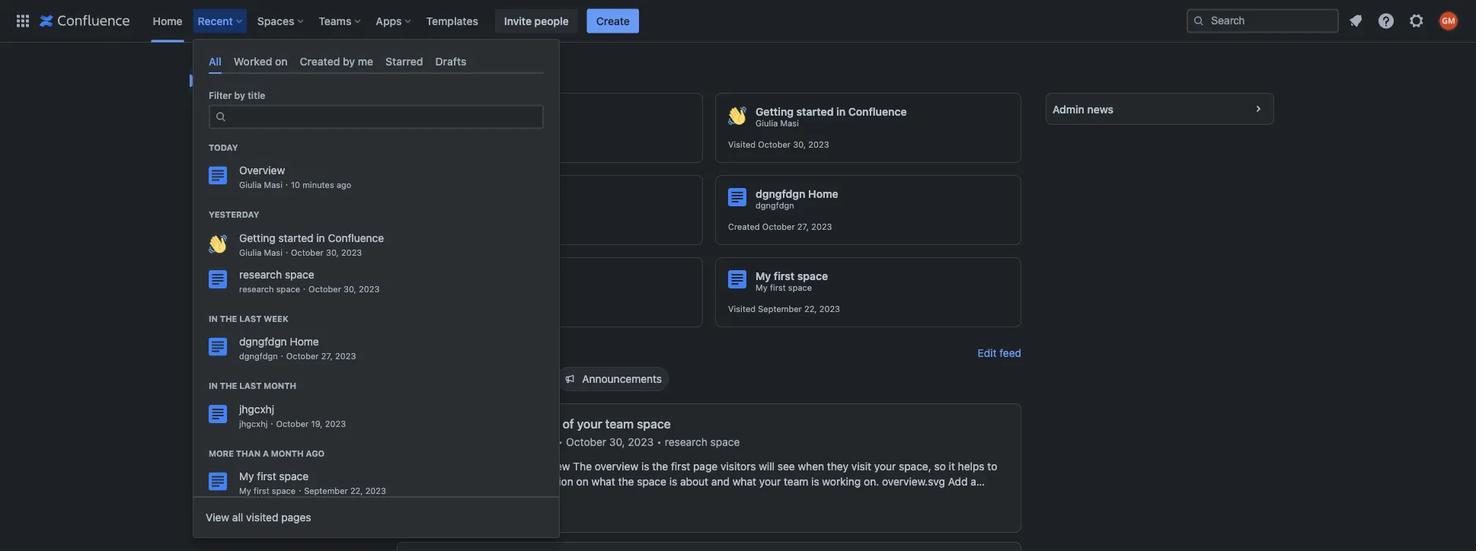Task type: describe. For each thing, give the bounding box(es) containing it.
getting inside yesterday element
[[239, 232, 276, 244]]

search image
[[1193, 15, 1205, 27]]

working
[[822, 476, 861, 488]]

apps button
[[371, 9, 417, 33]]

visited for visited september 22, 2023
[[728, 304, 756, 314]]

the down "add"
[[956, 491, 972, 504]]

visitors.
[[850, 491, 888, 504]]

created for created october 27, 2023
[[728, 222, 760, 232]]

by for filter
[[234, 90, 245, 101]]

starred link
[[190, 122, 373, 149]]

dgngfdgn for dgngfdgn ・ october 27, 2023
[[239, 352, 278, 362]]

pages
[[281, 512, 311, 524]]

jhgcxhj ・ october 19, 2023
[[239, 419, 346, 429]]

0 horizontal spatial spaces
[[199, 233, 233, 243]]

some
[[488, 476, 515, 488]]

research up in the last week
[[239, 284, 274, 294]]

get the most out of your team space • october 30, 2023 • research space
[[465, 417, 740, 449]]

for.
[[460, 506, 476, 519]]

your up on.
[[874, 461, 896, 473]]

created by me
[[300, 55, 373, 67]]

1 vertical spatial research space link
[[665, 435, 740, 450]]

admin news
[[1053, 103, 1114, 115]]

my first space inside my first space link
[[223, 288, 293, 300]]

view
[[206, 512, 229, 524]]

admin news button
[[1047, 94, 1274, 124]]

dgngfdgn link
[[756, 200, 794, 211]]

this
[[522, 491, 543, 504]]

last for week
[[239, 314, 262, 324]]

your right the gives
[[575, 491, 596, 504]]

month for a
[[271, 449, 304, 459]]

in the last week
[[209, 314, 289, 324]]

gives
[[546, 491, 572, 504]]

recent inside popup button
[[198, 14, 233, 27]]

:wave: image inside yesterday element
[[209, 235, 227, 253]]

・ up pages
[[296, 487, 304, 496]]

30, up research space ・ october 30, 2023
[[326, 248, 339, 258]]

space,
[[899, 461, 932, 473]]

edit
[[978, 347, 997, 360]]

10
[[291, 180, 300, 190]]

1 vertical spatial 22,
[[350, 487, 363, 496]]

2 vertical spatial jhgcxhj
[[239, 419, 268, 429]]

you
[[472, 69, 492, 79]]

announcements
[[582, 373, 662, 385]]

create for create
[[596, 14, 630, 27]]

teams
[[319, 14, 352, 27]]

1 horizontal spatial it
[[949, 461, 955, 473]]

recent inside group
[[223, 102, 258, 114]]

giulia down :wave: icon
[[223, 260, 251, 273]]

on.
[[864, 476, 879, 488]]

recent button
[[193, 9, 248, 33]]

yesterday element
[[194, 228, 559, 298]]

welcoming
[[778, 491, 831, 504]]

getting started in confluence inside yesterday element
[[239, 232, 384, 244]]

october 30, 2023 button
[[566, 435, 654, 450]]

invite
[[504, 14, 532, 27]]

page
[[693, 461, 718, 473]]

my first space ・ september 22, 2023
[[239, 487, 386, 496]]

yesterday
[[209, 210, 259, 220]]

giulia masi ・ october 30, 2023
[[239, 248, 362, 258]]

help icon image
[[1377, 12, 1396, 30]]

up
[[421, 69, 434, 79]]

drafts inside group
[[223, 157, 253, 169]]

30, inside get the most out of your team space • october 30, 2023 • research space
[[609, 436, 625, 449]]

october left unstar this space icon
[[309, 284, 341, 294]]

notification icon image
[[1347, 12, 1365, 30]]

stellar
[[494, 461, 524, 473]]

1 vertical spatial research space
[[223, 315, 298, 328]]

announcements button
[[557, 367, 669, 392]]

the down october 30, 2023 button on the left bottom of page
[[618, 476, 634, 488]]

giulia masi link for overview
[[437, 118, 481, 129]]

0 horizontal spatial my first space link
[[190, 280, 373, 308]]

・ up the more than a month ago
[[268, 419, 276, 429]]

visitors
[[721, 461, 756, 473]]

created october 27, 2023
[[728, 222, 832, 232]]

templates
[[426, 14, 478, 27]]

minutes
[[303, 180, 334, 190]]

create for create a stellar overview the overview is the first page visitors will see when they visit your space, so it helps to include some information on what the space is about and what your team is working on. overview.svg add a header image. this gives your overview visual appeal and makes it welcoming for visitors. explain what the space is for. start
[[449, 461, 482, 473]]

admin
[[1053, 103, 1085, 115]]

filter
[[209, 90, 232, 101]]

overview left visual
[[599, 491, 643, 504]]

banner containing home
[[0, 0, 1476, 43]]

appswitcher icon image
[[14, 12, 32, 30]]

giulia down "where"
[[437, 118, 460, 128]]

your down will
[[759, 476, 781, 488]]

unstar this space image
[[351, 288, 363, 300]]

get the most out of your team space link
[[465, 417, 674, 432]]

giulia masi for overview
[[437, 118, 481, 128]]

tasks
[[223, 184, 251, 197]]

masi left 10
[[264, 180, 283, 190]]

visited october 30, 2023
[[728, 140, 829, 150]]

see
[[778, 461, 795, 473]]

dgngfdgn home
[[239, 336, 319, 348]]

30, up dgngfdgn home dgngfdgn
[[793, 140, 806, 150]]

left
[[495, 69, 517, 79]]

october up dgngfdgn home dgngfdgn
[[758, 140, 791, 150]]

first inside create a stellar overview the overview is the first page visitors will see when they visit your space, so it helps to include some information on what the space is about and what your team is working on. overview.svg add a header image. this gives your overview visual appeal and makes it welcoming for visitors. explain what the space is for. start
[[671, 461, 690, 473]]

0 vertical spatial research space link
[[190, 308, 373, 335]]

research space inside yesterday element
[[239, 268, 314, 281]]

get
[[465, 417, 485, 432]]

for
[[833, 491, 847, 504]]

0 vertical spatial started
[[797, 106, 834, 118]]

1 vertical spatial a
[[485, 461, 491, 473]]

october down dgngfdgn link
[[762, 222, 795, 232]]

visual
[[646, 491, 674, 504]]

research down giulia masi ・ october 30, 2023
[[239, 268, 282, 281]]

30, down create a space image
[[344, 284, 356, 294]]

masi down pick up where you left off
[[462, 118, 481, 128]]

teams button
[[314, 9, 367, 33]]

giulia up "visited october 30, 2023"
[[756, 118, 778, 128]]

0 vertical spatial confluence
[[848, 106, 907, 118]]

people
[[535, 14, 569, 27]]

:wave: image
[[209, 235, 227, 253]]

the left week at the bottom of page
[[220, 314, 237, 324]]

1 vertical spatial september
[[304, 487, 348, 496]]

of
[[563, 417, 574, 432]]

so
[[934, 461, 946, 473]]

me
[[358, 55, 373, 67]]

giulia inside yesterday element
[[239, 248, 262, 258]]

more
[[209, 449, 234, 459]]

1 horizontal spatial getting started in confluence
[[756, 106, 907, 118]]

the
[[573, 461, 592, 473]]

masi down giulia masi ・ october 30, 2023
[[253, 260, 276, 273]]

1 vertical spatial it
[[769, 491, 775, 504]]

week
[[264, 314, 289, 324]]

2023 inside get the most out of your team space • october 30, 2023 • research space
[[628, 436, 654, 449]]

1 horizontal spatial drafts
[[435, 55, 467, 67]]

0 vertical spatial ago
[[337, 180, 351, 190]]

confluence inside yesterday element
[[328, 232, 384, 244]]

jhgcxhj link
[[190, 335, 373, 363]]

than
[[236, 449, 261, 459]]

1 horizontal spatial my first space link
[[756, 283, 812, 293]]

group containing overview
[[190, 67, 373, 204]]

most
[[509, 417, 538, 432]]

invite people button
[[495, 9, 578, 33]]

masi inside yesterday element
[[264, 248, 283, 258]]

overview.svg
[[882, 476, 945, 488]]

1 vertical spatial overview
[[437, 106, 485, 118]]

overview link
[[190, 67, 373, 94]]

october up research space ・ october 30, 2023
[[291, 248, 324, 258]]

october down dgngfdgn home
[[286, 352, 319, 362]]

pick
[[397, 69, 419, 79]]

・ down giulia masi ・ october 30, 2023
[[300, 284, 309, 294]]

the down jhgcxhj link
[[220, 381, 237, 391]]

home inside global 'element'
[[153, 14, 183, 27]]

0 vertical spatial september
[[758, 304, 802, 314]]

out
[[541, 417, 560, 432]]

when
[[798, 461, 824, 473]]

they
[[827, 461, 849, 473]]

recent link
[[190, 94, 373, 122]]

worked
[[234, 55, 272, 67]]

spaces button
[[253, 9, 310, 33]]

・ down dgngfdgn home
[[278, 352, 286, 362]]

information
[[518, 476, 574, 488]]

team inside create a stellar overview the overview is the first page visitors will see when they visit your space, so it helps to include some information on what the space is about and what your team is working on. overview.svg add a header image. this gives your overview visual appeal and makes it welcoming for visitors. explain what the space is for. start
[[784, 476, 809, 488]]

overview up information
[[527, 461, 570, 473]]

view all visited pages link
[[194, 503, 559, 533]]

makes
[[734, 491, 766, 504]]

0 vertical spatial a
[[263, 449, 269, 459]]

spaces inside popup button
[[257, 14, 294, 27]]

helps
[[958, 461, 985, 473]]

giulia masi link for getting started in confluence
[[756, 118, 799, 129]]

add
[[948, 476, 968, 488]]



Task type: locate. For each thing, give the bounding box(es) containing it.
0 vertical spatial getting started in confluence
[[756, 106, 907, 118]]

off
[[520, 69, 537, 79]]

invite people
[[504, 14, 569, 27]]

home link
[[148, 9, 187, 33]]

dgngfdgn for dgngfdgn home dgngfdgn
[[756, 188, 806, 200]]

0 vertical spatial drafts
[[435, 55, 467, 67]]

my first space up in the last week
[[223, 288, 293, 300]]

・ up research space ・ october 30, 2023
[[283, 248, 291, 258]]

dgngfdgn ・ october 27, 2023
[[239, 352, 356, 362]]

the up visual
[[652, 461, 668, 473]]

1 vertical spatial starred
[[223, 129, 260, 142]]

what down the
[[592, 476, 615, 488]]

your right of
[[577, 417, 602, 432]]

created down teams
[[300, 55, 340, 67]]

team inside get the most out of your team space • october 30, 2023 • research space
[[605, 417, 634, 432]]

1 horizontal spatial starred
[[386, 55, 423, 67]]

1 vertical spatial in
[[316, 232, 325, 244]]

in
[[837, 106, 846, 118], [316, 232, 325, 244]]

visited for visited october 30, 2023
[[728, 140, 756, 150]]

explain
[[891, 491, 926, 504]]

drafts down today at the left of page
[[223, 157, 253, 169]]

1 vertical spatial ago
[[306, 449, 325, 459]]

home right dgngfdgn link
[[808, 188, 839, 200]]

home for dgngfdgn home
[[290, 336, 319, 348]]

the right get
[[488, 417, 506, 432]]

dgngfdgn home dgngfdgn
[[756, 188, 839, 211]]

2 horizontal spatial a
[[971, 476, 977, 488]]

0 vertical spatial created
[[300, 55, 340, 67]]

your inside get the most out of your team space • october 30, 2023 • research space
[[577, 417, 602, 432]]

0 horizontal spatial giulia masi
[[223, 260, 276, 273]]

october up the
[[566, 436, 606, 449]]

ago down 19,
[[306, 449, 325, 459]]

image.
[[487, 491, 520, 504]]

on
[[275, 55, 288, 67], [576, 476, 589, 488]]

1 horizontal spatial create
[[596, 14, 630, 27]]

1 vertical spatial drafts
[[223, 157, 253, 169]]

a
[[263, 449, 269, 459], [485, 461, 491, 473], [971, 476, 977, 488]]

30, down get the most out of your team space link
[[609, 436, 625, 449]]

getting started in confluence up "visited october 30, 2023"
[[756, 106, 907, 118]]

home inside dgngfdgn home dgngfdgn
[[808, 188, 839, 200]]

masi up research space ・ october 30, 2023
[[264, 248, 283, 258]]

:wave: image
[[728, 107, 747, 125], [728, 107, 747, 125], [209, 235, 227, 253]]

on inside create a stellar overview the overview is the first page visitors will see when they visit your space, so it helps to include some information on what the space is about and what your team is working on. overview.svg add a header image. this gives your overview visual appeal and makes it welcoming for visitors. explain what the space is for. start
[[576, 476, 589, 488]]

visited
[[728, 140, 756, 150], [728, 304, 756, 314]]

1 vertical spatial home
[[808, 188, 839, 200]]

1 horizontal spatial what
[[733, 476, 757, 488]]

22, down the my first space my first space
[[804, 304, 817, 314]]

1 horizontal spatial confluence
[[848, 106, 907, 118]]

september
[[758, 304, 802, 314], [304, 487, 348, 496]]

getting up "visited october 30, 2023"
[[756, 106, 794, 118]]

create link
[[587, 9, 639, 33]]

0 horizontal spatial giulia masi link
[[190, 253, 373, 280]]

a down helps
[[971, 476, 977, 488]]

getting started in confluence up giulia masi ・ october 30, 2023
[[239, 232, 384, 244]]

2 • from the left
[[657, 436, 662, 449]]

Search field
[[1187, 9, 1339, 33]]

create a space image
[[348, 229, 366, 247]]

october inside get the most out of your team space • october 30, 2023 • research space
[[566, 436, 606, 449]]

giulia masi link down "where"
[[437, 118, 481, 129]]

confluence
[[848, 106, 907, 118], [328, 232, 384, 244]]

banner
[[0, 0, 1476, 43]]

visit
[[852, 461, 872, 473]]

0 horizontal spatial starred
[[223, 129, 260, 142]]

is
[[641, 461, 649, 473], [669, 476, 677, 488], [811, 476, 819, 488], [449, 506, 457, 519]]

started up "visited october 30, 2023"
[[797, 106, 834, 118]]

0 vertical spatial 22,
[[804, 304, 817, 314]]

0 vertical spatial starred
[[386, 55, 423, 67]]

2 in from the top
[[209, 381, 218, 391]]

started up giulia masi ・ october 30, 2023
[[278, 232, 314, 244]]

0 vertical spatial recent
[[198, 14, 233, 27]]

1 vertical spatial visited
[[728, 304, 756, 314]]

worked on
[[234, 55, 288, 67]]

drafts
[[435, 55, 467, 67], [223, 157, 253, 169]]

month
[[264, 381, 296, 391], [271, 449, 304, 459]]

research space ・ october 30, 2023
[[239, 284, 380, 294]]

0 vertical spatial 27,
[[798, 222, 809, 232]]

research space link up dgngfdgn home
[[190, 308, 373, 335]]

view all visited pages
[[206, 512, 311, 524]]

october left 19,
[[276, 419, 309, 429]]

drafts link
[[190, 149, 373, 177]]

1 horizontal spatial getting
[[756, 106, 794, 118]]

overview down pick up where you left off
[[437, 106, 485, 118]]

1 horizontal spatial september
[[758, 304, 802, 314]]

1 horizontal spatial in
[[837, 106, 846, 118]]

on right worked in the left top of the page
[[275, 55, 288, 67]]

2 horizontal spatial home
[[808, 188, 839, 200]]

my first space link up visited september 22, 2023
[[756, 283, 812, 293]]

research space link
[[190, 308, 373, 335], [665, 435, 740, 450]]

1 horizontal spatial 27,
[[798, 222, 809, 232]]

and left makes
[[713, 491, 731, 504]]

0 vertical spatial overview
[[223, 74, 269, 87]]

1 horizontal spatial 22,
[[804, 304, 817, 314]]

2 vertical spatial home
[[290, 336, 319, 348]]

0 vertical spatial team
[[605, 417, 634, 432]]

2 horizontal spatial what
[[929, 491, 953, 504]]

giulia masi for getting started in confluence
[[756, 118, 799, 128]]

my
[[756, 270, 771, 283], [756, 283, 768, 293], [223, 288, 238, 300], [239, 471, 254, 483], [239, 487, 251, 496]]

0 vertical spatial visited
[[728, 140, 756, 150]]

more than a month ago
[[209, 449, 325, 459]]

create
[[596, 14, 630, 27], [449, 461, 482, 473]]

0 vertical spatial getting
[[756, 106, 794, 118]]

1 vertical spatial jhgcxhj
[[239, 403, 274, 416]]

what
[[592, 476, 615, 488], [733, 476, 757, 488], [929, 491, 953, 504]]

visited
[[246, 512, 278, 524]]

home left the recent popup button
[[153, 14, 183, 27]]

2 last from the top
[[239, 381, 262, 391]]

to
[[988, 461, 998, 473]]

1 vertical spatial team
[[784, 476, 809, 488]]

1 vertical spatial getting started in confluence
[[239, 232, 384, 244]]

1 vertical spatial created
[[728, 222, 760, 232]]

research space link up "page"
[[665, 435, 740, 450]]

and down "page"
[[711, 476, 730, 488]]

a right than
[[263, 449, 269, 459]]

create inside create a stellar overview the overview is the first page visitors will see when they visit your space, so it helps to include some information on what the space is about and what your team is working on. overview.svg add a header image. this gives your overview visual appeal and makes it welcoming for visitors. explain what the space is for. start
[[449, 461, 482, 473]]

getting started in confluence
[[756, 106, 907, 118], [239, 232, 384, 244]]

tab list
[[203, 49, 550, 74]]

0 horizontal spatial in
[[316, 232, 325, 244]]

home for dgngfdgn home dgngfdgn
[[808, 188, 839, 200]]

giulia masi down "where"
[[437, 118, 481, 128]]

create a stellar overview the overview is the first page visitors will see when they visit your space, so it helps to include some information on what the space is about and what your team is working on. overview.svg add a header image. this gives your overview visual appeal and makes it welcoming for visitors. explain what the space is for. start
[[449, 461, 1004, 519]]

overview
[[223, 74, 269, 87], [437, 106, 485, 118], [239, 164, 285, 177]]

header
[[449, 491, 484, 504]]

giulia left 0
[[239, 180, 262, 190]]

edit feed
[[978, 347, 1022, 360]]

global element
[[9, 0, 1184, 42]]

started inside yesterday element
[[278, 232, 314, 244]]

2 vertical spatial overview
[[239, 164, 285, 177]]

• right october 30, 2023 button on the left bottom of page
[[657, 436, 662, 449]]

giulia masi link up research space ・ october 30, 2023
[[190, 253, 373, 280]]

2 horizontal spatial giulia masi
[[756, 118, 799, 128]]

1 vertical spatial spaces
[[199, 233, 233, 243]]

last for month
[[239, 381, 262, 391]]

recent up all
[[198, 14, 233, 27]]

1 last from the top
[[239, 314, 262, 324]]

1 vertical spatial my first space
[[239, 471, 309, 483]]

in inside yesterday element
[[316, 232, 325, 244]]

create right people
[[596, 14, 630, 27]]

・ right 0
[[283, 180, 291, 190]]

settings icon image
[[1408, 12, 1426, 30]]

feed
[[1000, 347, 1022, 360]]

0 vertical spatial last
[[239, 314, 262, 324]]

in for in the last month
[[209, 381, 218, 391]]

dgngfdgn for dgngfdgn home
[[239, 336, 287, 348]]

where
[[436, 69, 470, 79]]

research space up dgngfdgn home
[[223, 315, 298, 328]]

27, up 19,
[[321, 352, 333, 362]]

confluence image
[[40, 12, 130, 30], [40, 12, 130, 30]]

all
[[232, 512, 243, 524]]

0 horizontal spatial home
[[153, 14, 183, 27]]

0 horizontal spatial started
[[278, 232, 314, 244]]

0 vertical spatial on
[[275, 55, 288, 67]]

jhgcxhj down in the last month
[[239, 403, 274, 416]]

create up "include"
[[449, 461, 482, 473]]

visited down the my first space my first space
[[728, 304, 756, 314]]

overview down october 30, 2023 button on the left bottom of page
[[595, 461, 639, 473]]

month for last
[[264, 381, 296, 391]]

start
[[479, 506, 503, 519]]

1 horizontal spatial started
[[797, 106, 834, 118]]

recent
[[198, 14, 233, 27], [223, 102, 258, 114]]

pick up where you left off
[[397, 69, 537, 79]]

2 visited from the top
[[728, 304, 756, 314]]

0 horizontal spatial getting
[[239, 232, 276, 244]]

27,
[[798, 222, 809, 232], [321, 352, 333, 362]]

22, up view all visited pages link on the left of page
[[350, 487, 363, 496]]

0 horizontal spatial what
[[592, 476, 615, 488]]

by left title
[[234, 90, 245, 101]]

2023
[[808, 140, 829, 150], [811, 222, 832, 232], [341, 248, 362, 258], [359, 284, 380, 294], [819, 304, 840, 314], [335, 352, 356, 362], [325, 419, 346, 429], [628, 436, 654, 449], [365, 487, 386, 496]]

1 horizontal spatial •
[[657, 436, 662, 449]]

research up dgngfdgn home
[[223, 315, 266, 328]]

giulia masi down :wave: icon
[[223, 260, 276, 273]]

• down of
[[558, 436, 563, 449]]

2 vertical spatial a
[[971, 476, 977, 488]]

masi
[[462, 118, 481, 128], [780, 118, 799, 128], [264, 180, 283, 190], [264, 248, 283, 258], [253, 260, 276, 273]]

starred up today at the left of page
[[223, 129, 260, 142]]

by for created
[[343, 55, 355, 67]]

0 horizontal spatial by
[[234, 90, 245, 101]]

what down "add"
[[929, 491, 953, 504]]

last down jhgcxhj link
[[239, 381, 262, 391]]

1 horizontal spatial home
[[290, 336, 319, 348]]

0 vertical spatial my first space
[[223, 288, 293, 300]]

giulia
[[437, 118, 460, 128], [756, 118, 778, 128], [239, 180, 262, 190], [239, 248, 262, 258], [223, 260, 251, 273]]

space
[[285, 268, 314, 281], [798, 270, 828, 283], [788, 283, 812, 293], [276, 284, 300, 294], [263, 288, 293, 300], [269, 315, 298, 328], [637, 417, 671, 432], [711, 436, 740, 449], [279, 471, 309, 483], [637, 476, 667, 488], [272, 487, 296, 496], [975, 491, 1004, 504]]

giulia masi ・ 10 minutes ago
[[239, 180, 351, 190]]

0 vertical spatial month
[[264, 381, 296, 391]]

0 horizontal spatial •
[[558, 436, 563, 449]]

month down dgngfdgn ・ october 27, 2023
[[264, 381, 296, 391]]

0
[[262, 185, 267, 196]]

by left 'me'
[[343, 55, 355, 67]]

0 vertical spatial and
[[711, 476, 730, 488]]

last left week at the bottom of page
[[239, 314, 262, 324]]

1 horizontal spatial spaces
[[257, 14, 294, 27]]

in for in the last week
[[209, 314, 218, 324]]

0 horizontal spatial confluence
[[328, 232, 384, 244]]

create inside global 'element'
[[596, 14, 630, 27]]

research inside get the most out of your team space • october 30, 2023 • research space
[[665, 436, 708, 449]]

0 vertical spatial in
[[837, 106, 846, 118]]

title
[[248, 90, 265, 101]]

a up some
[[485, 461, 491, 473]]

my first space my first space
[[756, 270, 828, 293]]

0 horizontal spatial 22,
[[350, 487, 363, 496]]

1 vertical spatial month
[[271, 449, 304, 459]]

1 horizontal spatial team
[[784, 476, 809, 488]]

1 horizontal spatial ago
[[337, 180, 351, 190]]

recent down filter by title
[[223, 102, 258, 114]]

giulia masi link up "visited october 30, 2023"
[[756, 118, 799, 129]]

and
[[711, 476, 730, 488], [713, 491, 731, 504]]

1 vertical spatial confluence
[[328, 232, 384, 244]]

1 vertical spatial last
[[239, 381, 262, 391]]

1 horizontal spatial giulia masi link
[[437, 118, 481, 129]]

1 vertical spatial recent
[[223, 102, 258, 114]]

spaces up the worked on
[[257, 14, 294, 27]]

starred up the pick
[[386, 55, 423, 67]]

my first space link up week at the bottom of page
[[190, 280, 373, 308]]

month down jhgcxhj ・ october 19, 2023
[[271, 449, 304, 459]]

created down dgngfdgn link
[[728, 222, 760, 232]]

ago right minutes
[[337, 180, 351, 190]]

templates link
[[422, 9, 483, 33]]

masi up "visited october 30, 2023"
[[780, 118, 799, 128]]

0 horizontal spatial ago
[[306, 449, 325, 459]]

22,
[[804, 304, 817, 314], [350, 487, 363, 496]]

spaces
[[257, 14, 294, 27], [199, 233, 233, 243]]

news
[[1088, 103, 1114, 115]]

0 vertical spatial research space
[[239, 268, 314, 281]]

starred inside group
[[223, 129, 260, 142]]

27, down dgngfdgn home dgngfdgn
[[798, 222, 809, 232]]

today
[[209, 143, 238, 153]]

0 horizontal spatial create
[[449, 461, 482, 473]]

30,
[[793, 140, 806, 150], [326, 248, 339, 258], [344, 284, 356, 294], [609, 436, 625, 449]]

on down the
[[576, 476, 589, 488]]

the inside get the most out of your team space • october 30, 2023 • research space
[[488, 417, 506, 432]]

my first space
[[223, 288, 293, 300], [239, 471, 309, 483]]

0 horizontal spatial created
[[300, 55, 340, 67]]

giulia masi link
[[437, 118, 481, 129], [756, 118, 799, 129], [190, 253, 373, 280]]

getting down yesterday at top left
[[239, 232, 276, 244]]

getting
[[756, 106, 794, 118], [239, 232, 276, 244]]

filter by title
[[209, 90, 265, 101]]

all
[[209, 55, 222, 67]]

my first space link
[[190, 280, 373, 308], [756, 283, 812, 293]]

1 horizontal spatial created
[[728, 222, 760, 232]]

overview up 0
[[239, 164, 285, 177]]

1 horizontal spatial on
[[576, 476, 589, 488]]

jhgcxhj up than
[[239, 419, 268, 429]]

0 vertical spatial jhgcxhj
[[223, 342, 258, 355]]

1 vertical spatial and
[[713, 491, 731, 504]]

created for created by me
[[300, 55, 340, 67]]

group
[[190, 67, 373, 204]]

team up october 30, 2023 button on the left bottom of page
[[605, 417, 634, 432]]

overview up filter by title
[[223, 74, 269, 87]]

giulia masi up "visited october 30, 2023"
[[756, 118, 799, 128]]

last
[[239, 314, 262, 324], [239, 381, 262, 391]]

it right makes
[[769, 491, 775, 504]]

ago
[[337, 180, 351, 190], [306, 449, 325, 459]]

home up dgngfdgn ・ october 27, 2023
[[290, 336, 319, 348]]

Filter by title text field
[[232, 106, 533, 128]]

0 vertical spatial create
[[596, 14, 630, 27]]

0 vertical spatial by
[[343, 55, 355, 67]]

0 vertical spatial spaces
[[257, 14, 294, 27]]

1 in from the top
[[209, 314, 218, 324]]

my first space down the more than a month ago
[[239, 471, 309, 483]]

1 vertical spatial 27,
[[321, 352, 333, 362]]

1 visited from the top
[[728, 140, 756, 150]]

0 vertical spatial home
[[153, 14, 183, 27]]

visited september 22, 2023
[[728, 304, 840, 314]]

what up makes
[[733, 476, 757, 488]]

in
[[209, 314, 218, 324], [209, 381, 218, 391]]

giulia masi
[[437, 118, 481, 128], [756, 118, 799, 128], [223, 260, 276, 273]]

・
[[283, 180, 291, 190], [283, 248, 291, 258], [300, 284, 309, 294], [278, 352, 286, 362], [268, 419, 276, 429], [296, 487, 304, 496]]

team up welcoming
[[784, 476, 809, 488]]

overview inside group
[[223, 74, 269, 87]]

1 • from the left
[[558, 436, 563, 449]]

home
[[153, 14, 183, 27], [808, 188, 839, 200], [290, 336, 319, 348]]

0 horizontal spatial on
[[275, 55, 288, 67]]

1 vertical spatial getting
[[239, 232, 276, 244]]

tab list containing all
[[203, 49, 550, 74]]

0 vertical spatial it
[[949, 461, 955, 473]]



Task type: vqa. For each thing, say whether or not it's contained in the screenshot.
the leftmost settings
no



